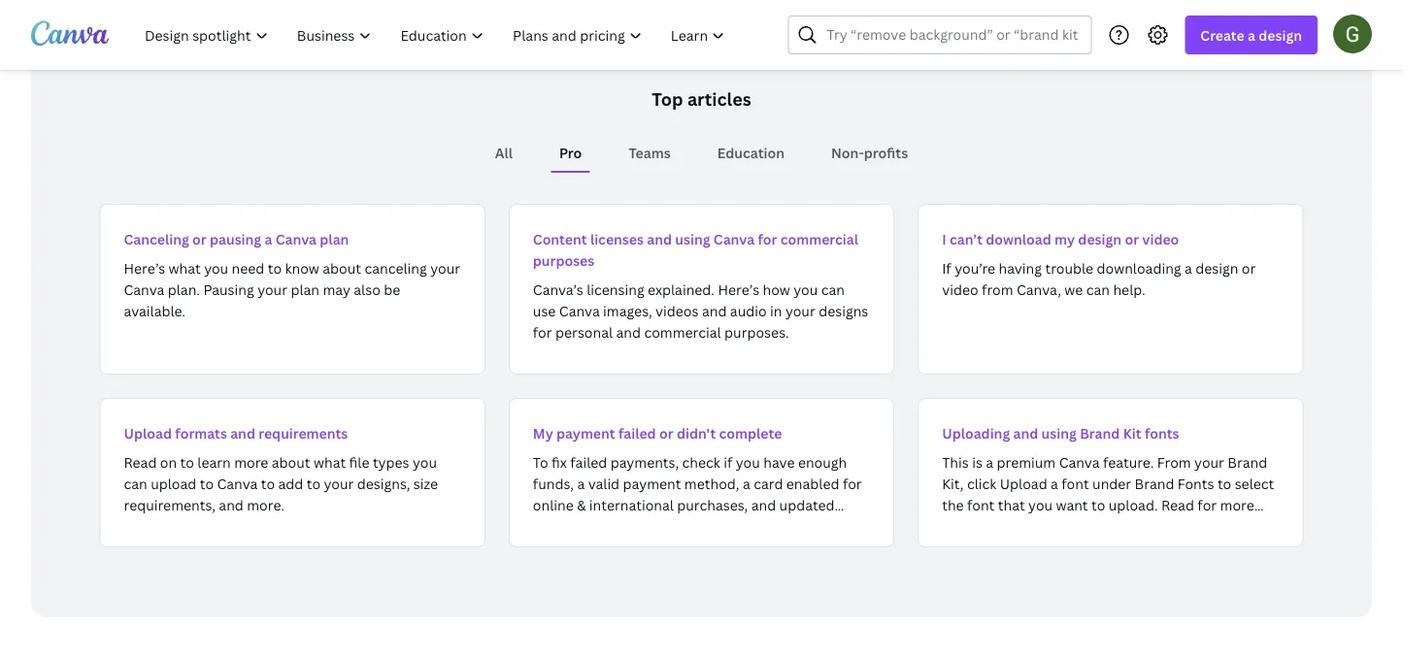 Task type: locate. For each thing, give the bounding box(es) containing it.
1 horizontal spatial here's
[[718, 280, 760, 299]]

audio
[[730, 302, 767, 320]]

0 horizontal spatial read
[[124, 453, 157, 472]]

your inside this is a premium canva feature. from your brand kit, click upload a font under brand fonts to select the font that you want to upload. read for more details.
[[1195, 453, 1225, 472]]

your
[[431, 259, 460, 277], [258, 280, 288, 299], [786, 302, 816, 320], [1195, 453, 1225, 472], [324, 475, 354, 493]]

1 horizontal spatial failed
[[619, 424, 656, 442]]

canva's
[[533, 280, 584, 299]]

video
[[1143, 230, 1180, 248], [942, 280, 979, 299]]

for up how
[[758, 230, 778, 248]]

your down file
[[324, 475, 354, 493]]

for down fonts
[[1198, 496, 1217, 514]]

failed up 'payments,'
[[619, 424, 656, 442]]

and down images,
[[616, 323, 641, 341]]

read on to learn more about what file types you can upload to canva to add to your designs, size requirements, and more.
[[124, 453, 438, 514]]

plan up the 'may'
[[320, 230, 349, 248]]

pausing
[[210, 230, 261, 248]]

1 horizontal spatial commercial
[[781, 230, 859, 248]]

1 vertical spatial read
[[1162, 496, 1195, 514]]

plan inside here's what you need to know about canceling your canva plan. pausing your plan may also be available.
[[291, 280, 320, 299]]

for inside content licenses and using canva for commercial purposes
[[758, 230, 778, 248]]

create a design
[[1201, 26, 1303, 44]]

canva's licensing explained. here's how you can use canva images, videos and audio in your designs for personal and commercial purposes.
[[533, 280, 869, 341]]

1 horizontal spatial about
[[323, 259, 361, 277]]

more down upload formats and requirements
[[234, 453, 268, 472]]

top
[[652, 87, 684, 111]]

using up explained.
[[675, 230, 711, 248]]

0 vertical spatial using
[[675, 230, 711, 248]]

more inside read on to learn more about what file types you can upload to canva to add to your designs, size requirements, and more.
[[234, 453, 268, 472]]

0 vertical spatial payment
[[557, 424, 615, 442]]

video inside "if you're having trouble downloading a design or video from canva, we can help."
[[942, 280, 979, 299]]

my payment failed or didn't complete
[[533, 424, 782, 442]]

your down 'need'
[[258, 280, 288, 299]]

more down select
[[1221, 496, 1255, 514]]

brand down from
[[1135, 475, 1175, 493]]

under
[[1093, 475, 1132, 493]]

design right my
[[1079, 230, 1122, 248]]

you up size
[[413, 453, 437, 472]]

0 vertical spatial about
[[323, 259, 361, 277]]

if
[[942, 259, 952, 277]]

canva down the learn
[[217, 475, 258, 493]]

failed for payment
[[619, 424, 656, 442]]

payments,
[[611, 453, 679, 472]]

to inside here's what you need to know about canceling your canva plan. pausing your plan may also be available.
[[268, 259, 282, 277]]

0 vertical spatial font
[[1062, 475, 1090, 493]]

0 horizontal spatial brand
[[1080, 424, 1120, 442]]

0 horizontal spatial here's
[[124, 259, 165, 277]]

commercial down videos
[[644, 323, 721, 341]]

1 vertical spatial payment
[[623, 475, 681, 493]]

what
[[169, 259, 201, 277], [314, 453, 346, 472]]

can inside "if you're having trouble downloading a design or video from canva, we can help."
[[1087, 280, 1110, 299]]

images,
[[603, 302, 652, 320]]

is
[[973, 453, 983, 472]]

you up the pausing
[[204, 259, 228, 277]]

Try "remove background" or "brand kit" search field
[[827, 17, 1080, 53]]

0 vertical spatial what
[[169, 259, 201, 277]]

font
[[1062, 475, 1090, 493], [968, 496, 995, 514]]

canceling
[[124, 230, 189, 248]]

read
[[124, 453, 157, 472], [1162, 496, 1195, 514]]

2 vertical spatial brand
[[1135, 475, 1175, 493]]

enabled
[[787, 475, 840, 493]]

to up more.
[[261, 475, 275, 493]]

purchases,
[[677, 496, 748, 514]]

0 vertical spatial more
[[234, 453, 268, 472]]

payment down 'payments,'
[[623, 475, 681, 493]]

1 vertical spatial video
[[942, 280, 979, 299]]

0 horizontal spatial about
[[272, 453, 310, 472]]

a left card
[[743, 475, 751, 493]]

0 vertical spatial read
[[124, 453, 157, 472]]

0 horizontal spatial commercial
[[644, 323, 721, 341]]

1 horizontal spatial what
[[314, 453, 346, 472]]

from
[[982, 280, 1014, 299]]

0 horizontal spatial upload
[[124, 424, 172, 442]]

failed up valid
[[571, 453, 607, 472]]

for inside this is a premium canva feature. from your brand kit, click upload a font under brand fonts to select the font that you want to upload. read for more details.
[[1198, 496, 1217, 514]]

about up the 'may'
[[323, 259, 361, 277]]

fix
[[552, 453, 567, 472]]

download
[[986, 230, 1052, 248]]

video up downloading
[[1143, 230, 1180, 248]]

1 horizontal spatial read
[[1162, 496, 1195, 514]]

1 vertical spatial what
[[314, 453, 346, 472]]

0 vertical spatial upload
[[124, 424, 172, 442]]

funds,
[[533, 475, 574, 493]]

downloading
[[1097, 259, 1182, 277]]

content
[[533, 230, 587, 248]]

this
[[942, 453, 969, 472]]

1 vertical spatial failed
[[571, 453, 607, 472]]

0 vertical spatial here's
[[124, 259, 165, 277]]

settle
[[641, 517, 679, 536]]

commercial
[[781, 230, 859, 248], [644, 323, 721, 341]]

0 horizontal spatial design
[[1079, 230, 1122, 248]]

1 horizontal spatial more
[[1221, 496, 1255, 514]]

0 horizontal spatial video
[[942, 280, 979, 299]]

0 vertical spatial brand
[[1080, 424, 1120, 442]]

you inside canva's licensing explained. here's how you can use canva images, videos and audio in your designs for personal and commercial purposes.
[[794, 280, 818, 299]]

canva down the uploading and using brand kit fonts
[[1059, 453, 1100, 472]]

all button
[[487, 134, 521, 171]]

to right 'need'
[[268, 259, 282, 277]]

can right we
[[1087, 280, 1110, 299]]

about inside read on to learn more about what file types you can upload to canva to add to your designs, size requirements, and more.
[[272, 453, 310, 472]]

0 horizontal spatial payment
[[557, 424, 615, 442]]

here's down canceling
[[124, 259, 165, 277]]

1 vertical spatial about
[[272, 453, 310, 472]]

create a design button
[[1185, 16, 1318, 54]]

brand left kit
[[1080, 424, 1120, 442]]

1 vertical spatial more
[[1221, 496, 1255, 514]]

canva up explained.
[[714, 230, 755, 248]]

you inside this is a premium canva feature. from your brand kit, click upload a font under brand fonts to select the font that you want to upload. read for more details.
[[1029, 496, 1053, 514]]

to down under on the right bottom of the page
[[1092, 496, 1106, 514]]

read left on
[[124, 453, 157, 472]]

designs,
[[357, 475, 410, 493]]

using inside content licenses and using canva for commercial purposes
[[675, 230, 711, 248]]

help.
[[1114, 280, 1146, 299]]

can inside canva's licensing explained. here's how you can use canva images, videos and audio in your designs for personal and commercial purposes.
[[822, 280, 845, 299]]

your up fonts
[[1195, 453, 1225, 472]]

1 horizontal spatial brand
[[1135, 475, 1175, 493]]

1 horizontal spatial design
[[1196, 259, 1239, 277]]

2 vertical spatial failed
[[682, 517, 719, 536]]

your inside canva's licensing explained. here's how you can use canva images, videos and audio in your designs for personal and commercial purposes.
[[786, 302, 816, 320]]

gary orlando image
[[1334, 14, 1373, 53]]

pro button
[[552, 134, 590, 171]]

and left more.
[[219, 496, 244, 514]]

you right if
[[736, 453, 760, 472]]

0 vertical spatial commercial
[[781, 230, 859, 248]]

canva inside content licenses and using canva for commercial purposes
[[714, 230, 755, 248]]

1 horizontal spatial using
[[1042, 424, 1077, 442]]

0 horizontal spatial failed
[[571, 453, 607, 472]]

designs
[[819, 302, 869, 320]]

and right licenses
[[647, 230, 672, 248]]

&
[[577, 496, 586, 514]]

your right in
[[786, 302, 816, 320]]

what left file
[[314, 453, 346, 472]]

1 vertical spatial commercial
[[644, 323, 721, 341]]

the
[[942, 496, 964, 514]]

design
[[1259, 26, 1303, 44], [1079, 230, 1122, 248], [1196, 259, 1239, 277]]

0 horizontal spatial plan
[[291, 280, 320, 299]]

1 vertical spatial font
[[968, 496, 995, 514]]

canva up available.
[[124, 280, 165, 299]]

for down enough
[[843, 475, 862, 493]]

1 horizontal spatial video
[[1143, 230, 1180, 248]]

design inside dropdown button
[[1259, 26, 1303, 44]]

1 horizontal spatial can
[[822, 280, 845, 299]]

canva inside read on to learn more about what file types you can upload to canva to add to your designs, size requirements, and more.
[[217, 475, 258, 493]]

1 vertical spatial upload
[[1000, 475, 1048, 493]]

1 horizontal spatial plan
[[320, 230, 349, 248]]

0 horizontal spatial what
[[169, 259, 201, 277]]

read down fonts
[[1162, 496, 1195, 514]]

here's what you need to know about canceling your canva plan. pausing your plan may also be available.
[[124, 259, 460, 320]]

can
[[822, 280, 845, 299], [1087, 280, 1110, 299], [124, 475, 147, 493]]

you right how
[[794, 280, 818, 299]]

payment up fix
[[557, 424, 615, 442]]

billing
[[533, 517, 573, 536]]

0 horizontal spatial more
[[234, 453, 268, 472]]

be
[[384, 280, 401, 299]]

canva inside here's what you need to know about canceling your canva plan. pausing your plan may also be available.
[[124, 280, 165, 299]]

card
[[754, 475, 783, 493]]

1 horizontal spatial payment
[[623, 475, 681, 493]]

using up premium
[[1042, 424, 1077, 442]]

can up designs
[[822, 280, 845, 299]]

plan down know
[[291, 280, 320, 299]]

failed
[[619, 424, 656, 442], [571, 453, 607, 472], [682, 517, 719, 536]]

and down card
[[752, 496, 776, 514]]

more
[[234, 453, 268, 472], [1221, 496, 1255, 514]]

and left audio
[[702, 302, 727, 320]]

canva
[[276, 230, 317, 248], [714, 230, 755, 248], [124, 280, 165, 299], [559, 302, 600, 320], [1059, 453, 1100, 472], [217, 475, 258, 493]]

2 horizontal spatial design
[[1259, 26, 1303, 44]]

top articles
[[652, 87, 752, 111]]

fonts
[[1145, 424, 1180, 442]]

upload down premium
[[1000, 475, 1048, 493]]

and up the learn
[[230, 424, 255, 442]]

1 vertical spatial plan
[[291, 280, 320, 299]]

brand up select
[[1228, 453, 1268, 472]]

here's up audio
[[718, 280, 760, 299]]

create
[[1201, 26, 1245, 44]]

2 vertical spatial design
[[1196, 259, 1239, 277]]

plan.
[[168, 280, 200, 299]]

a right is
[[986, 453, 994, 472]]

1 vertical spatial design
[[1079, 230, 1122, 248]]

can left upload
[[124, 475, 147, 493]]

a right downloading
[[1185, 259, 1193, 277]]

need
[[232, 259, 265, 277]]

a
[[1248, 26, 1256, 44], [265, 230, 272, 248], [1185, 259, 1193, 277], [986, 453, 994, 472], [577, 475, 585, 493], [743, 475, 751, 493], [1051, 475, 1059, 493]]

failed down purchases,
[[682, 517, 719, 536]]

you right that on the bottom
[[1029, 496, 1053, 514]]

2 horizontal spatial can
[[1087, 280, 1110, 299]]

1 vertical spatial here's
[[718, 280, 760, 299]]

or
[[192, 230, 207, 248], [1125, 230, 1139, 248], [1242, 259, 1256, 277], [660, 424, 674, 442]]

for down use
[[533, 323, 552, 341]]

0 vertical spatial video
[[1143, 230, 1180, 248]]

font down click
[[968, 496, 995, 514]]

upload inside this is a premium canva feature. from your brand kit, click upload a font under brand fonts to select the font that you want to upload. read for more details.
[[1000, 475, 1048, 493]]

for inside to fix failed payments, check if you have enough funds, a valid payment method, a card enabled for online & international purchases, and updated billing details to settle failed payments.
[[843, 475, 862, 493]]

this is a premium canva feature. from your brand kit, click upload a font under brand fonts to select the font that you want to upload. read for more details.
[[942, 453, 1275, 536]]

you inside read on to learn more about what file types you can upload to canva to add to your designs, size requirements, and more.
[[413, 453, 437, 472]]

licensing
[[587, 280, 645, 299]]

here's
[[124, 259, 165, 277], [718, 280, 760, 299]]

0 vertical spatial plan
[[320, 230, 349, 248]]

design right downloading
[[1196, 259, 1239, 277]]

a right create
[[1248, 26, 1256, 44]]

to down the international
[[624, 517, 638, 536]]

0 vertical spatial failed
[[619, 424, 656, 442]]

method,
[[685, 475, 740, 493]]

what up plan.
[[169, 259, 201, 277]]

0 horizontal spatial using
[[675, 230, 711, 248]]

about up add
[[272, 453, 310, 472]]

you inside here's what you need to know about canceling your canva plan. pausing your plan may also be available.
[[204, 259, 228, 277]]

canva up personal
[[559, 302, 600, 320]]

a up &
[[577, 475, 585, 493]]

1 vertical spatial brand
[[1228, 453, 1268, 472]]

font up the want
[[1062, 475, 1090, 493]]

0 vertical spatial design
[[1259, 26, 1303, 44]]

from
[[1158, 453, 1192, 472]]

2 horizontal spatial brand
[[1228, 453, 1268, 472]]

0 horizontal spatial can
[[124, 475, 147, 493]]

to fix failed payments, check if you have enough funds, a valid payment method, a card enabled for online & international purchases, and updated billing details to settle failed payments.
[[533, 453, 862, 536]]

commercial up how
[[781, 230, 859, 248]]

here's inside here's what you need to know about canceling your canva plan. pausing your plan may also be available.
[[124, 259, 165, 277]]

1 horizontal spatial font
[[1062, 475, 1090, 493]]

design inside "if you're having trouble downloading a design or video from canva, we can help."
[[1196, 259, 1239, 277]]

1 horizontal spatial upload
[[1000, 475, 1048, 493]]

to right fonts
[[1218, 475, 1232, 493]]

upload up on
[[124, 424, 172, 442]]

design right create
[[1259, 26, 1303, 44]]

video down if in the top of the page
[[942, 280, 979, 299]]

non-profits
[[832, 143, 908, 162]]

you inside to fix failed payments, check if you have enough funds, a valid payment method, a card enabled for online & international purchases, and updated billing details to settle failed payments.
[[736, 453, 760, 472]]



Task type: vqa. For each thing, say whether or not it's contained in the screenshot.
Team to the left
no



Task type: describe. For each thing, give the bounding box(es) containing it.
a up the want
[[1051, 475, 1059, 493]]

didn't
[[677, 424, 716, 442]]

kit,
[[942, 475, 964, 493]]

to inside to fix failed payments, check if you have enough funds, a valid payment method, a card enabled for online & international purchases, and updated billing details to settle failed payments.
[[624, 517, 638, 536]]

canva inside canva's licensing explained. here's how you can use canva images, videos and audio in your designs for personal and commercial purposes.
[[559, 302, 600, 320]]

and inside read on to learn more about what file types you can upload to canva to add to your designs, size requirements, and more.
[[219, 496, 244, 514]]

complete
[[719, 424, 782, 442]]

we
[[1065, 280, 1083, 299]]

if
[[724, 453, 733, 472]]

canceling or pausing a canva plan
[[124, 230, 349, 248]]

teams
[[629, 143, 671, 162]]

all
[[495, 143, 513, 162]]

having
[[999, 259, 1042, 277]]

use
[[533, 302, 556, 320]]

education
[[718, 143, 785, 162]]

uploading and using brand kit fonts
[[942, 424, 1180, 442]]

i can't download my design or video
[[942, 230, 1180, 248]]

to right add
[[307, 475, 321, 493]]

canceling
[[365, 259, 427, 277]]

know
[[285, 259, 319, 277]]

to down the learn
[[200, 475, 214, 493]]

explained.
[[648, 280, 715, 299]]

updated
[[780, 496, 835, 514]]

select
[[1235, 475, 1275, 493]]

articles
[[688, 87, 752, 111]]

on
[[160, 453, 177, 472]]

pro
[[559, 143, 582, 162]]

pausing
[[203, 280, 254, 299]]

that
[[998, 496, 1025, 514]]

details
[[576, 517, 620, 536]]

a inside "if you're having trouble downloading a design or video from canva, we can help."
[[1185, 259, 1193, 277]]

what inside read on to learn more about what file types you can upload to canva to add to your designs, size requirements, and more.
[[314, 453, 346, 472]]

your inside read on to learn more about what file types you can upload to canva to add to your designs, size requirements, and more.
[[324, 475, 354, 493]]

more inside this is a premium canva feature. from your brand kit, click upload a font under brand fonts to select the font that you want to upload. read for more details.
[[1221, 496, 1255, 514]]

payment inside to fix failed payments, check if you have enough funds, a valid payment method, a card enabled for online & international purchases, and updated billing details to settle failed payments.
[[623, 475, 681, 493]]

licenses
[[590, 230, 644, 248]]

details.
[[942, 517, 990, 536]]

add
[[278, 475, 303, 493]]

content licenses and using canva for commercial purposes
[[533, 230, 859, 270]]

have
[[764, 453, 795, 472]]

commercial inside content licenses and using canva for commercial purposes
[[781, 230, 859, 248]]

can't
[[950, 230, 983, 248]]

i
[[942, 230, 947, 248]]

to right on
[[180, 453, 194, 472]]

learn
[[198, 453, 231, 472]]

upload
[[151, 475, 197, 493]]

and inside content licenses and using canva for commercial purposes
[[647, 230, 672, 248]]

2 horizontal spatial failed
[[682, 517, 719, 536]]

feature.
[[1103, 453, 1154, 472]]

also
[[354, 280, 381, 299]]

how
[[763, 280, 791, 299]]

purposes.
[[725, 323, 789, 341]]

upload.
[[1109, 496, 1158, 514]]

types
[[373, 453, 410, 472]]

uploading
[[942, 424, 1010, 442]]

personal
[[556, 323, 613, 341]]

read inside this is a premium canva feature. from your brand kit, click upload a font under brand fonts to select the font that you want to upload. read for more details.
[[1162, 496, 1195, 514]]

in
[[770, 302, 782, 320]]

available.
[[124, 302, 186, 320]]

videos
[[656, 302, 699, 320]]

read inside read on to learn more about what file types you can upload to canva to add to your designs, size requirements, and more.
[[124, 453, 157, 472]]

what inside here's what you need to know about canceling your canva plan. pausing your plan may also be available.
[[169, 259, 201, 277]]

requirements
[[259, 424, 348, 442]]

file
[[349, 453, 370, 472]]

premium
[[997, 453, 1056, 472]]

canva,
[[1017, 280, 1062, 299]]

formats
[[175, 424, 227, 442]]

fonts
[[1178, 475, 1215, 493]]

my
[[1055, 230, 1075, 248]]

about inside here's what you need to know about canceling your canva plan. pausing your plan may also be available.
[[323, 259, 361, 277]]

canva inside this is a premium canva feature. from your brand kit, click upload a font under brand fonts to select the font that you want to upload. read for more details.
[[1059, 453, 1100, 472]]

a inside dropdown button
[[1248, 26, 1256, 44]]

check
[[682, 453, 721, 472]]

top level navigation element
[[132, 16, 742, 54]]

for inside canva's licensing explained. here's how you can use canva images, videos and audio in your designs for personal and commercial purposes.
[[533, 323, 552, 341]]

0 horizontal spatial font
[[968, 496, 995, 514]]

non-profits button
[[824, 134, 916, 171]]

and inside to fix failed payments, check if you have enough funds, a valid payment method, a card enabled for online & international purchases, and updated billing details to settle failed payments.
[[752, 496, 776, 514]]

trouble
[[1046, 259, 1094, 277]]

here's inside canva's licensing explained. here's how you can use canva images, videos and audio in your designs for personal and commercial purposes.
[[718, 280, 760, 299]]

and up premium
[[1014, 424, 1039, 442]]

failed for fix
[[571, 453, 607, 472]]

canva up know
[[276, 230, 317, 248]]

to
[[533, 453, 549, 472]]

want
[[1056, 496, 1089, 514]]

your right canceling
[[431, 259, 460, 277]]

commercial inside canva's licensing explained. here's how you can use canva images, videos and audio in your designs for personal and commercial purposes.
[[644, 323, 721, 341]]

can inside read on to learn more about what file types you can upload to canva to add to your designs, size requirements, and more.
[[124, 475, 147, 493]]

kit
[[1124, 424, 1142, 442]]

enough
[[798, 453, 847, 472]]

size
[[414, 475, 438, 493]]

1 vertical spatial using
[[1042, 424, 1077, 442]]

international
[[590, 496, 674, 514]]

more.
[[247, 496, 284, 514]]

requirements,
[[124, 496, 216, 514]]

you're
[[955, 259, 996, 277]]

a right the pausing
[[265, 230, 272, 248]]

teams button
[[621, 134, 679, 171]]

purposes
[[533, 251, 595, 270]]

if you're having trouble downloading a design or video from canva, we can help.
[[942, 259, 1256, 299]]

or inside "if you're having trouble downloading a design or video from canva, we can help."
[[1242, 259, 1256, 277]]

my
[[533, 424, 553, 442]]

upload formats and requirements
[[124, 424, 348, 442]]

education button
[[710, 134, 793, 171]]



